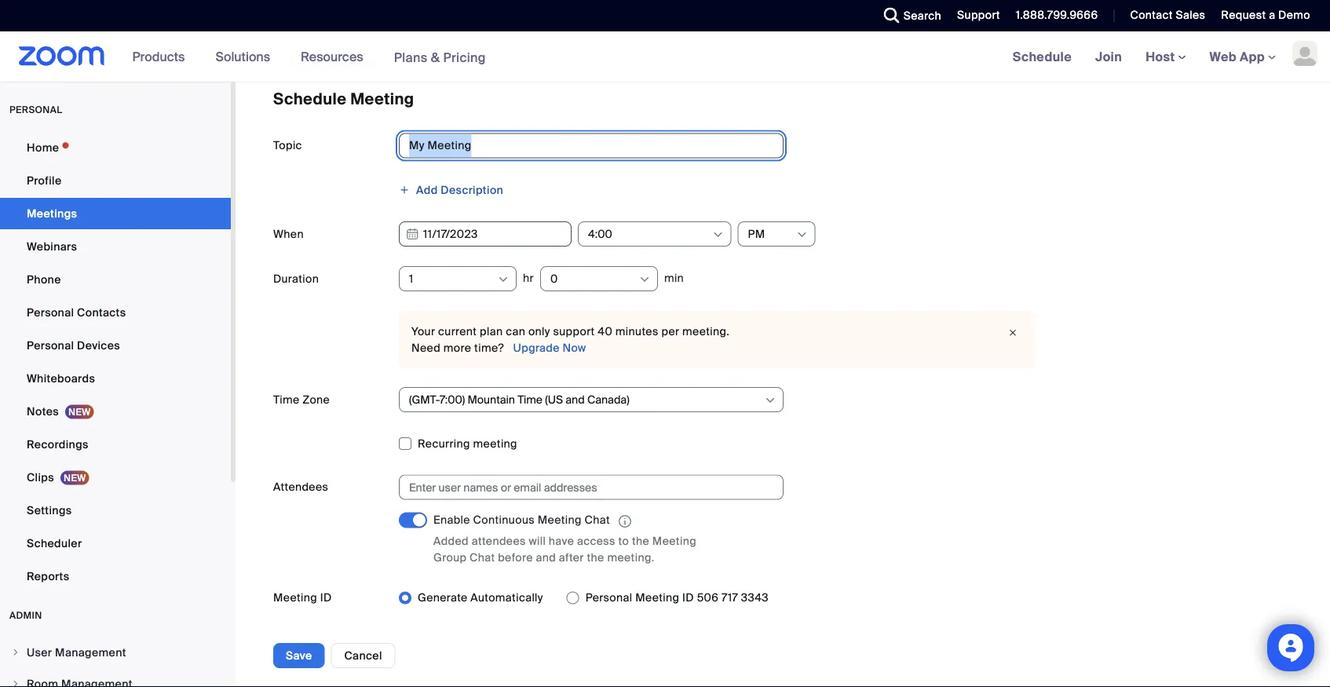 Task type: vqa. For each thing, say whether or not it's contained in the screenshot.
Trash
no



Task type: locate. For each thing, give the bounding box(es) containing it.
save button
[[273, 643, 325, 668]]

1 vertical spatial chat
[[470, 550, 495, 565]]

0 vertical spatial the
[[632, 534, 650, 548]]

1 vertical spatial right image
[[11, 679, 20, 687]]

meeting. inside added attendees will have access to the meeting group chat before and after the meeting.
[[608, 550, 655, 565]]

user management
[[27, 645, 126, 660]]

1.888.799.9666 button up schedule link
[[1016, 8, 1099, 22]]

1 right image from the top
[[11, 648, 20, 657]]

save
[[286, 648, 312, 663]]

1 horizontal spatial show options image
[[796, 229, 809, 241]]

per
[[662, 324, 680, 339]]

0 vertical spatial right image
[[11, 648, 20, 657]]

personal meeting id 506 717 3343
[[586, 591, 769, 605]]

the down learn more about enable continuous meeting chat icon
[[632, 534, 650, 548]]

meetings up schedule meeting
[[331, 55, 381, 70]]

1 horizontal spatial meetings
[[331, 55, 381, 70]]

1 vertical spatial schedule
[[273, 89, 347, 109]]

home link
[[0, 132, 231, 163]]

meetings inside 'link'
[[27, 206, 77, 221]]

show options image
[[712, 229, 725, 241], [497, 273, 510, 286], [764, 394, 777, 407]]

meeting. right per
[[683, 324, 730, 339]]

phone link
[[0, 264, 231, 295]]

0 horizontal spatial show options image
[[497, 273, 510, 286]]

id inside option group
[[683, 591, 694, 605]]

personal for personal contacts
[[27, 305, 74, 320]]

506
[[697, 591, 719, 605]]

banner containing products
[[0, 31, 1331, 83]]

0 vertical spatial to
[[317, 55, 328, 70]]

chat
[[585, 513, 610, 528], [470, 550, 495, 565]]

2 horizontal spatial show options image
[[764, 394, 777, 407]]

the
[[632, 534, 650, 548], [587, 550, 605, 565]]

schedule meeting
[[273, 89, 414, 109]]

&
[[431, 49, 440, 65]]

0 button
[[551, 267, 638, 291]]

admin menu menu
[[0, 638, 231, 687]]

right image down admin
[[11, 679, 20, 687]]

id
[[320, 591, 332, 605], [683, 591, 694, 605]]

schedule
[[1013, 48, 1072, 65], [273, 89, 347, 109]]

0 horizontal spatial the
[[587, 550, 605, 565]]

template
[[273, 635, 323, 650]]

enable continuous meeting chat
[[434, 513, 610, 528]]

0 vertical spatial show options image
[[796, 229, 809, 241]]

contact sales link
[[1119, 0, 1210, 31], [1131, 8, 1206, 22]]

host button
[[1146, 48, 1187, 65]]

right image
[[11, 648, 20, 657], [11, 679, 20, 687]]

upgrade
[[513, 341, 560, 355]]

1 horizontal spatial schedule
[[1013, 48, 1072, 65]]

0 vertical spatial personal
[[27, 305, 74, 320]]

0 horizontal spatial id
[[320, 591, 332, 605]]

2 vertical spatial personal
[[586, 591, 633, 605]]

right image left user
[[11, 648, 20, 657]]

sales
[[1176, 8, 1206, 22]]

added
[[434, 534, 469, 548]]

1 horizontal spatial show options image
[[712, 229, 725, 241]]

cancel
[[344, 648, 382, 663]]

meeting. down learn more about enable continuous meeting chat icon
[[608, 550, 655, 565]]

0 vertical spatial schedule
[[1013, 48, 1072, 65]]

close image
[[1004, 325, 1023, 341]]

clips
[[27, 470, 54, 485]]

request
[[1222, 8, 1267, 22]]

personal contacts link
[[0, 297, 231, 328]]

user
[[27, 645, 52, 660]]

0 vertical spatial chat
[[585, 513, 610, 528]]

settings
[[27, 503, 72, 518]]

schedule down 1.888.799.9666
[[1013, 48, 1072, 65]]

join link
[[1084, 31, 1134, 82]]

meeting up the personal meeting id 506 717 3343
[[653, 534, 697, 548]]

plan
[[480, 324, 503, 339]]

show options image for select start time text field
[[712, 229, 725, 241]]

1 horizontal spatial meeting.
[[683, 324, 730, 339]]

upgrade now link
[[510, 341, 586, 355]]

select start time text field
[[588, 222, 711, 246]]

time zone
[[273, 392, 330, 407]]

when
[[273, 227, 304, 241]]

1 horizontal spatial id
[[683, 591, 694, 605]]

contact sales
[[1131, 8, 1206, 22]]

current
[[438, 324, 477, 339]]

profile link
[[0, 165, 231, 196]]

time
[[273, 392, 300, 407]]

banner
[[0, 31, 1331, 83]]

show options image left min
[[639, 273, 651, 286]]

1 vertical spatial personal
[[27, 338, 74, 353]]

0 horizontal spatial meeting.
[[608, 550, 655, 565]]

before
[[498, 550, 533, 565]]

chat inside application
[[585, 513, 610, 528]]

personal
[[9, 104, 62, 116]]

personal for personal devices
[[27, 338, 74, 353]]

recurring meeting
[[418, 437, 518, 451]]

meeting left "506"
[[636, 591, 680, 605]]

recurring
[[418, 437, 470, 451]]

0 horizontal spatial schedule
[[273, 89, 347, 109]]

learn more about enable continuous meeting chat image
[[614, 514, 636, 528]]

contact
[[1131, 8, 1173, 22]]

id up template
[[320, 591, 332, 605]]

personal menu menu
[[0, 132, 231, 594]]

admin
[[9, 610, 42, 622]]

meeting
[[473, 437, 518, 451]]

chat down attendees
[[470, 550, 495, 565]]

personal down access
[[586, 591, 633, 605]]

meetings up "webinars"
[[27, 206, 77, 221]]

1 vertical spatial show options image
[[639, 273, 651, 286]]

web
[[1210, 48, 1237, 65]]

whiteboards
[[27, 371, 95, 386]]

meetings navigation
[[1001, 31, 1331, 83]]

clips link
[[0, 462, 231, 493]]

time?
[[475, 341, 504, 355]]

1 vertical spatial show options image
[[497, 273, 510, 286]]

only
[[529, 324, 550, 339]]

product information navigation
[[121, 31, 498, 83]]

solutions button
[[216, 31, 277, 82]]

zoom logo image
[[19, 46, 105, 66]]

personal for personal meeting id 506 717 3343
[[586, 591, 633, 605]]

40
[[598, 324, 613, 339]]

meetings
[[331, 55, 381, 70], [27, 206, 77, 221]]

personal down phone
[[27, 305, 74, 320]]

2 vertical spatial show options image
[[764, 394, 777, 407]]

minutes
[[616, 324, 659, 339]]

solutions
[[216, 48, 270, 65]]

menu item
[[0, 669, 231, 687]]

show options image right pm dropdown button
[[796, 229, 809, 241]]

request a demo link
[[1210, 0, 1331, 31], [1222, 8, 1311, 22]]

1 horizontal spatial to
[[619, 534, 629, 548]]

1.888.799.9666 button
[[1005, 0, 1102, 31], [1016, 8, 1099, 22]]

personal
[[27, 305, 74, 320], [27, 338, 74, 353], [586, 591, 633, 605]]

id left "506"
[[683, 591, 694, 605]]

1 vertical spatial to
[[619, 534, 629, 548]]

schedule inside meetings navigation
[[1013, 48, 1072, 65]]

0 horizontal spatial show options image
[[639, 273, 651, 286]]

meetings link
[[0, 198, 231, 229]]

support link
[[946, 0, 1005, 31], [958, 8, 1001, 22]]

the down access
[[587, 550, 605, 565]]

show options image
[[796, 229, 809, 241], [639, 273, 651, 286]]

0 horizontal spatial meetings
[[27, 206, 77, 221]]

now
[[563, 341, 586, 355]]

chat up access
[[585, 513, 610, 528]]

home
[[27, 140, 59, 155]]

0 vertical spatial meeting.
[[683, 324, 730, 339]]

1 horizontal spatial chat
[[585, 513, 610, 528]]

0 horizontal spatial to
[[317, 55, 328, 70]]

2 id from the left
[[683, 591, 694, 605]]

meeting
[[351, 89, 414, 109], [538, 513, 582, 528], [653, 534, 697, 548], [273, 591, 317, 605], [636, 591, 680, 605]]

whiteboards link
[[0, 363, 231, 394]]

0 vertical spatial show options image
[[712, 229, 725, 241]]

join
[[1096, 48, 1123, 65]]

to
[[317, 55, 328, 70], [619, 534, 629, 548]]

1 vertical spatial meeting.
[[608, 550, 655, 565]]

have
[[549, 534, 574, 548]]

access
[[577, 534, 616, 548]]

0 horizontal spatial chat
[[470, 550, 495, 565]]

cancel button
[[331, 643, 396, 668]]

meeting up have
[[538, 513, 582, 528]]

schedule for schedule meeting
[[273, 89, 347, 109]]

resources
[[301, 48, 363, 65]]

scheduler link
[[0, 528, 231, 559]]

schedule down back
[[273, 89, 347, 109]]

profile picture image
[[1293, 41, 1318, 66]]

personal up whiteboards
[[27, 338, 74, 353]]

personal inside meeting id option group
[[586, 591, 633, 605]]

zone
[[303, 392, 330, 407]]

1 vertical spatial meetings
[[27, 206, 77, 221]]



Task type: describe. For each thing, give the bounding box(es) containing it.
back to meetings
[[285, 55, 381, 70]]

plans
[[394, 49, 428, 65]]

after
[[559, 550, 584, 565]]

personal devices link
[[0, 330, 231, 361]]

topic
[[273, 138, 302, 153]]

description
[[441, 183, 504, 197]]

personal contacts
[[27, 305, 126, 320]]

2 right image from the top
[[11, 679, 20, 687]]

your current plan can only support 40 minutes per meeting. need more time? upgrade now
[[412, 324, 730, 355]]

products
[[132, 48, 185, 65]]

meeting id option group
[[399, 586, 1293, 611]]

717
[[722, 591, 738, 605]]

automatically
[[471, 591, 543, 605]]

1 button
[[409, 267, 496, 291]]

meeting inside application
[[538, 513, 582, 528]]

personal devices
[[27, 338, 120, 353]]

generate
[[418, 591, 468, 605]]

1.888.799.9666 button up the join
[[1005, 0, 1102, 31]]

attendees
[[472, 534, 526, 548]]

show options image for 0
[[639, 273, 651, 286]]

phone
[[27, 272, 61, 287]]

recordings
[[27, 437, 89, 452]]

meeting. inside your current plan can only support 40 minutes per meeting. need more time? upgrade now
[[683, 324, 730, 339]]

enable
[[434, 513, 470, 528]]

app
[[1240, 48, 1265, 65]]

3343
[[741, 591, 769, 605]]

1
[[409, 271, 414, 286]]

support
[[958, 8, 1001, 22]]

devices
[[77, 338, 120, 353]]

reports link
[[0, 561, 231, 592]]

right image inside user management menu item
[[11, 648, 20, 657]]

host
[[1146, 48, 1179, 65]]

1 vertical spatial the
[[587, 550, 605, 565]]

to inside added attendees will have access to the meeting group chat before and after the meeting.
[[619, 534, 629, 548]]

web app
[[1210, 48, 1265, 65]]

added attendees will have access to the meeting group chat before and after the meeting.
[[434, 534, 697, 565]]

and
[[536, 550, 556, 565]]

webinars link
[[0, 231, 231, 262]]

0 vertical spatial meetings
[[331, 55, 381, 70]]

add image
[[399, 184, 410, 195]]

will
[[529, 534, 546, 548]]

user management menu item
[[0, 638, 231, 668]]

search button
[[873, 0, 946, 31]]

hr
[[523, 271, 534, 285]]

Persistent Chat, enter email address,Enter user names or email addresses text field
[[409, 476, 760, 499]]

1 horizontal spatial the
[[632, 534, 650, 548]]

left image
[[273, 53, 285, 69]]

products button
[[132, 31, 192, 82]]

Topic text field
[[399, 133, 784, 158]]

0
[[551, 271, 558, 286]]

contacts
[[77, 305, 126, 320]]

a
[[1270, 8, 1276, 22]]

back to meetings link
[[273, 49, 381, 75]]

webinars
[[27, 239, 77, 254]]

meeting inside option group
[[636, 591, 680, 605]]

search
[[904, 8, 942, 23]]

web app button
[[1210, 48, 1276, 65]]

show options image for pm
[[796, 229, 809, 241]]

select time zone text field
[[409, 388, 764, 412]]

When text field
[[399, 222, 572, 247]]

scheduler
[[27, 536, 82, 551]]

management
[[55, 645, 126, 660]]

continuous
[[473, 513, 535, 528]]

meeting id
[[273, 591, 332, 605]]

duration
[[273, 271, 319, 286]]

1 id from the left
[[320, 591, 332, 605]]

meeting down plans
[[351, 89, 414, 109]]

more
[[444, 341, 472, 355]]

back
[[288, 55, 314, 70]]

min
[[664, 271, 684, 285]]

plans & pricing
[[394, 49, 486, 65]]

schedule for schedule
[[1013, 48, 1072, 65]]

meeting up template
[[273, 591, 317, 605]]

group
[[434, 550, 467, 565]]

chat inside added attendees will have access to the meeting group chat before and after the meeting.
[[470, 550, 495, 565]]

demo
[[1279, 8, 1311, 22]]

enable continuous meeting chat application
[[434, 513, 732, 530]]

support
[[553, 324, 595, 339]]

generate automatically
[[418, 591, 543, 605]]

show options image for select time zone text box
[[764, 394, 777, 407]]

pm
[[748, 227, 766, 241]]

notes
[[27, 404, 59, 419]]

your
[[412, 324, 435, 339]]

pm button
[[748, 222, 795, 246]]

recordings link
[[0, 429, 231, 460]]

add whiteboard image
[[412, 680, 423, 687]]

can
[[506, 324, 526, 339]]

pricing
[[443, 49, 486, 65]]

meeting inside added attendees will have access to the meeting group chat before and after the meeting.
[[653, 534, 697, 548]]



